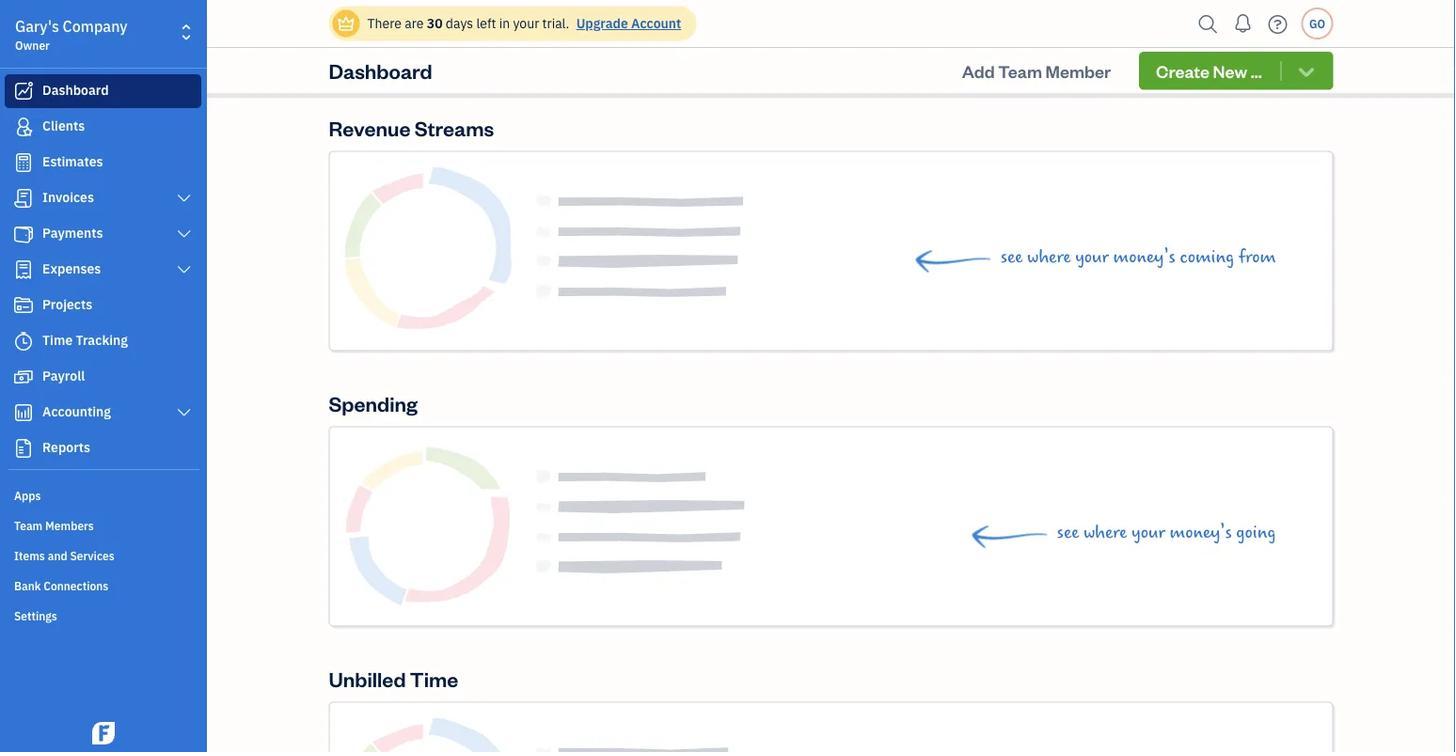 Task type: describe. For each thing, give the bounding box(es) containing it.
see where your money's going
[[1057, 523, 1276, 543]]

estimates link
[[5, 146, 201, 180]]

chevrondown image
[[1296, 61, 1318, 80]]

payroll
[[42, 367, 85, 385]]

upgrade
[[576, 15, 628, 32]]

accounting link
[[5, 396, 201, 430]]

new
[[1213, 60, 1248, 82]]

settings
[[14, 609, 57, 624]]

projects
[[42, 296, 92, 313]]

tracking
[[76, 332, 128, 349]]

revenue streams
[[329, 115, 494, 142]]

report image
[[12, 439, 35, 458]]

items and services link
[[5, 541, 201, 569]]

gary's company owner
[[15, 16, 128, 53]]

payroll link
[[5, 360, 201, 394]]

chart image
[[12, 404, 35, 422]]

team members
[[14, 518, 94, 533]]

estimate image
[[12, 153, 35, 172]]

projects link
[[5, 289, 201, 323]]

money's for coming
[[1114, 247, 1176, 268]]

time tracking
[[42, 332, 128, 349]]

gary's
[[15, 16, 59, 36]]

chevron large down image for invoices
[[176, 191, 193, 206]]

going
[[1237, 523, 1276, 543]]

create new …
[[1156, 60, 1263, 82]]

there are 30 days left in your trial. upgrade account
[[367, 15, 681, 32]]

settings link
[[5, 601, 201, 629]]

see where your money's coming from
[[1001, 247, 1276, 268]]

in
[[499, 15, 510, 32]]

there
[[367, 15, 402, 32]]

reports link
[[5, 432, 201, 466]]

go
[[1310, 16, 1326, 31]]

see for see where your money's coming from
[[1001, 247, 1023, 268]]

bank connections link
[[5, 571, 201, 599]]

revenue
[[329, 115, 411, 142]]

and
[[48, 549, 67, 564]]

apps
[[14, 488, 41, 503]]

…
[[1251, 60, 1263, 82]]

money image
[[12, 368, 35, 387]]

chevron large down image for payments
[[176, 227, 193, 242]]

services
[[70, 549, 115, 564]]

where for see where your money's coming from
[[1027, 247, 1071, 268]]

payments link
[[5, 217, 201, 251]]

search image
[[1193, 10, 1224, 38]]

chevron large down image for expenses
[[176, 263, 193, 278]]

1 horizontal spatial dashboard
[[329, 57, 432, 84]]

0 horizontal spatial your
[[513, 15, 539, 32]]

items and services
[[14, 549, 115, 564]]

30
[[427, 15, 443, 32]]

dashboard link
[[5, 74, 201, 108]]

company
[[63, 16, 128, 36]]

main element
[[0, 0, 254, 753]]

upgrade account link
[[573, 15, 681, 32]]

client image
[[12, 118, 35, 136]]

trial.
[[542, 15, 570, 32]]

where for see where your money's going
[[1084, 523, 1128, 543]]

create new … button
[[1139, 52, 1334, 90]]

bank connections
[[14, 579, 109, 594]]

project image
[[12, 296, 35, 315]]

unbilled time
[[329, 666, 458, 693]]

your for see where your money's going
[[1132, 523, 1166, 543]]



Task type: vqa. For each thing, say whether or not it's contained in the screenshot.
Estimates
yes



Task type: locate. For each thing, give the bounding box(es) containing it.
chevron large down image up expenses link
[[176, 227, 193, 242]]

chevron large down image up projects link
[[176, 263, 193, 278]]

see
[[1001, 247, 1023, 268], [1057, 523, 1079, 543]]

dashboard inside dashboard link
[[42, 81, 109, 99]]

bank
[[14, 579, 41, 594]]

items
[[14, 549, 45, 564]]

your
[[513, 15, 539, 32], [1076, 247, 1109, 268], [1132, 523, 1166, 543]]

invoices
[[42, 189, 94, 206]]

time tracking link
[[5, 325, 201, 358]]

0 vertical spatial money's
[[1114, 247, 1176, 268]]

dashboard up clients
[[42, 81, 109, 99]]

0 horizontal spatial time
[[42, 332, 73, 349]]

1 vertical spatial time
[[410, 666, 458, 693]]

2 horizontal spatial your
[[1132, 523, 1166, 543]]

estimates
[[42, 153, 103, 170]]

crown image
[[336, 14, 356, 33]]

0 vertical spatial see
[[1001, 247, 1023, 268]]

time
[[42, 332, 73, 349], [410, 666, 458, 693]]

money's left coming in the right top of the page
[[1114, 247, 1176, 268]]

create
[[1156, 60, 1210, 82]]

members
[[45, 518, 94, 533]]

left
[[476, 15, 496, 32]]

streams
[[415, 115, 494, 142]]

chevron large down image
[[176, 406, 193, 421]]

days
[[446, 15, 473, 32]]

reports
[[42, 439, 90, 456]]

add
[[962, 60, 995, 82]]

chevron large down image inside payments link
[[176, 227, 193, 242]]

apps link
[[5, 481, 201, 509]]

0 vertical spatial team
[[999, 60, 1042, 82]]

team
[[999, 60, 1042, 82], [14, 518, 43, 533]]

money's left going at the bottom of page
[[1170, 523, 1232, 543]]

spending
[[329, 390, 418, 417]]

chevron large down image up payments link
[[176, 191, 193, 206]]

money's for going
[[1170, 523, 1232, 543]]

0 horizontal spatial team
[[14, 518, 43, 533]]

clients
[[42, 117, 85, 135]]

go button
[[1302, 8, 1334, 40]]

connections
[[44, 579, 109, 594]]

3 chevron large down image from the top
[[176, 263, 193, 278]]

team right add
[[999, 60, 1042, 82]]

team members link
[[5, 511, 201, 539]]

expense image
[[12, 261, 35, 279]]

money's
[[1114, 247, 1176, 268], [1170, 523, 1232, 543]]

0 vertical spatial chevron large down image
[[176, 191, 193, 206]]

team inside main "element"
[[14, 518, 43, 533]]

payment image
[[12, 225, 35, 244]]

2 chevron large down image from the top
[[176, 227, 193, 242]]

team inside button
[[999, 60, 1042, 82]]

member
[[1046, 60, 1111, 82]]

where
[[1027, 247, 1071, 268], [1084, 523, 1128, 543]]

invoice image
[[12, 189, 35, 208]]

clients link
[[5, 110, 201, 144]]

expenses
[[42, 260, 101, 278]]

invoices link
[[5, 182, 201, 215]]

chevron large down image inside invoices link
[[176, 191, 193, 206]]

0 vertical spatial where
[[1027, 247, 1071, 268]]

1 vertical spatial where
[[1084, 523, 1128, 543]]

1 horizontal spatial see
[[1057, 523, 1079, 543]]

1 chevron large down image from the top
[[176, 191, 193, 206]]

2 vertical spatial your
[[1132, 523, 1166, 543]]

are
[[405, 15, 424, 32]]

add team member button
[[945, 52, 1128, 90]]

team down apps
[[14, 518, 43, 533]]

your for see where your money's coming from
[[1076, 247, 1109, 268]]

0 horizontal spatial where
[[1027, 247, 1071, 268]]

from
[[1239, 247, 1276, 268]]

chevron large down image
[[176, 191, 193, 206], [176, 227, 193, 242], [176, 263, 193, 278]]

see for see where your money's going
[[1057, 523, 1079, 543]]

owner
[[15, 38, 50, 53]]

1 vertical spatial see
[[1057, 523, 1079, 543]]

0 horizontal spatial see
[[1001, 247, 1023, 268]]

timer image
[[12, 332, 35, 351]]

account
[[631, 15, 681, 32]]

payments
[[42, 224, 103, 242]]

time right timer icon
[[42, 332, 73, 349]]

chevron large down image inside expenses link
[[176, 263, 193, 278]]

dashboard image
[[12, 82, 35, 101]]

go to help image
[[1263, 10, 1293, 38]]

dashboard
[[329, 57, 432, 84], [42, 81, 109, 99]]

0 vertical spatial time
[[42, 332, 73, 349]]

1 vertical spatial your
[[1076, 247, 1109, 268]]

0 vertical spatial your
[[513, 15, 539, 32]]

1 vertical spatial team
[[14, 518, 43, 533]]

time right unbilled
[[410, 666, 458, 693]]

notifications image
[[1228, 5, 1258, 42]]

1 horizontal spatial your
[[1076, 247, 1109, 268]]

unbilled
[[329, 666, 406, 693]]

1 vertical spatial chevron large down image
[[176, 227, 193, 242]]

1 horizontal spatial time
[[410, 666, 458, 693]]

1 vertical spatial money's
[[1170, 523, 1232, 543]]

add team member
[[962, 60, 1111, 82]]

accounting
[[42, 403, 111, 421]]

dashboard down the 'there'
[[329, 57, 432, 84]]

freshbooks image
[[88, 723, 119, 745]]

expenses link
[[5, 253, 201, 287]]

time inside "link"
[[42, 332, 73, 349]]

1 horizontal spatial team
[[999, 60, 1042, 82]]

coming
[[1180, 247, 1235, 268]]

1 horizontal spatial where
[[1084, 523, 1128, 543]]

0 horizontal spatial dashboard
[[42, 81, 109, 99]]

2 vertical spatial chevron large down image
[[176, 263, 193, 278]]



